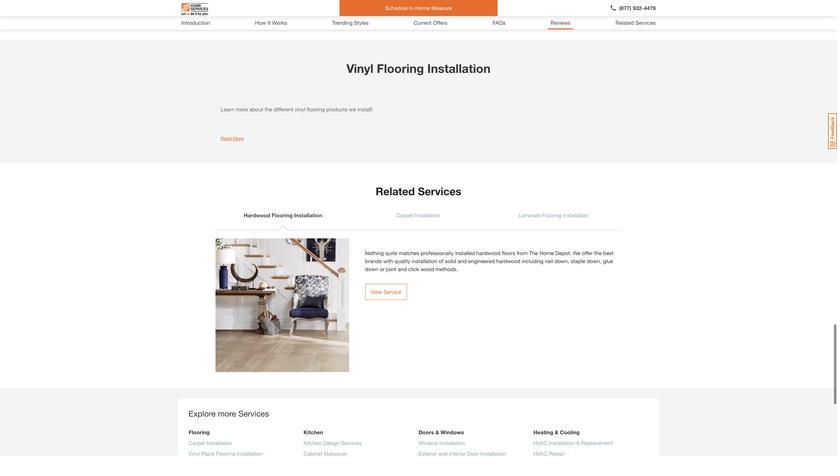 Task type: locate. For each thing, give the bounding box(es) containing it.
0 horizontal spatial reviews
[[416, 12, 436, 18]]

1 vertical spatial and
[[398, 266, 407, 272]]

0 vertical spatial reviews
[[416, 12, 436, 18]]

nail
[[545, 258, 554, 264]]

more right learn
[[236, 106, 248, 112]]

click
[[409, 266, 420, 272]]

0 horizontal spatial carpet
[[189, 440, 205, 446]]

0 horizontal spatial home
[[416, 5, 430, 11]]

(877) 932-4479
[[620, 5, 656, 11]]

& down the cooling
[[577, 440, 580, 446]]

schedule
[[386, 5, 408, 11]]

the
[[530, 250, 539, 256]]

1 horizontal spatial home
[[540, 250, 554, 256]]

home up nail
[[540, 250, 554, 256]]

hardwood down floors
[[497, 258, 521, 264]]

(877)
[[620, 5, 632, 11]]

more right read
[[233, 135, 244, 141]]

flooring
[[377, 61, 424, 76], [272, 212, 293, 218], [543, 212, 562, 218], [189, 429, 210, 435]]

installation
[[428, 61, 491, 76], [294, 212, 323, 218], [415, 212, 440, 218], [563, 212, 589, 218], [207, 440, 232, 446], [440, 440, 466, 446], [550, 440, 575, 446]]

1 vertical spatial home
[[540, 250, 554, 256]]

1 vertical spatial related services
[[376, 185, 462, 198]]

(877) 932-4479 link
[[610, 4, 656, 12]]

1 vertical spatial carpet installation
[[189, 440, 232, 446]]

kitchen
[[304, 429, 323, 435], [304, 440, 322, 446]]

joint
[[386, 266, 397, 272]]

1 horizontal spatial down,
[[587, 258, 602, 264]]

0 vertical spatial carpet installation
[[397, 212, 440, 218]]

faqs
[[493, 19, 506, 26]]

cooling
[[560, 429, 580, 435]]

current offers
[[414, 19, 448, 26]]

0 horizontal spatial related
[[376, 185, 415, 198]]

brands
[[365, 258, 382, 264]]

kitchen for kitchen design services
[[304, 440, 322, 446]]

hvac
[[534, 440, 548, 446]]

0 horizontal spatial and
[[398, 266, 407, 272]]

depot.
[[556, 250, 572, 256]]

down,
[[555, 258, 570, 264], [587, 258, 602, 264]]

down, down offer
[[587, 258, 602, 264]]

1 horizontal spatial and
[[458, 258, 467, 264]]

0 vertical spatial home
[[416, 5, 430, 11]]

carpet installation
[[397, 212, 440, 218], [189, 440, 232, 446]]

1 horizontal spatial the
[[595, 250, 602, 256]]

related
[[616, 19, 634, 26], [376, 185, 415, 198]]

learn more about the different vinyl flooring products we install!
[[221, 106, 373, 112]]

the
[[265, 106, 272, 112], [595, 250, 602, 256]]

and down quality
[[398, 266, 407, 272]]

home up more reviews
[[416, 5, 430, 11]]

schedule in-home measure
[[386, 5, 452, 11]]

the left the best
[[595, 250, 602, 256]]

more down in-
[[402, 12, 414, 18]]

of
[[439, 258, 444, 264]]

1 vertical spatial more
[[233, 135, 244, 141]]

1 vertical spatial carpet
[[189, 440, 205, 446]]

current
[[414, 19, 432, 26]]

1 kitchen from the top
[[304, 429, 323, 435]]

more for about
[[236, 106, 248, 112]]

read more
[[221, 135, 244, 141]]

services
[[636, 19, 656, 26], [418, 185, 462, 198], [239, 409, 269, 418], [342, 440, 362, 446]]

different
[[274, 106, 293, 112]]

1 horizontal spatial &
[[555, 429, 559, 435]]

& right doors
[[436, 429, 440, 435]]

hvac installation & replacement
[[534, 440, 613, 446]]

0 vertical spatial related services
[[616, 19, 656, 26]]

down, down the depot.
[[555, 258, 570, 264]]

carpet
[[397, 212, 413, 218], [189, 440, 205, 446]]

professionally
[[421, 250, 454, 256]]

solid
[[445, 258, 457, 264]]

home
[[416, 5, 430, 11], [540, 250, 554, 256]]

1 vertical spatial the
[[595, 250, 602, 256]]

2 kitchen from the top
[[304, 440, 322, 446]]

reviews
[[416, 12, 436, 18], [551, 19, 571, 26]]

1 horizontal spatial related services
[[616, 19, 656, 26]]

1 vertical spatial reviews
[[551, 19, 571, 26]]

& for doors
[[436, 429, 440, 435]]

1 vertical spatial kitchen
[[304, 440, 322, 446]]

design
[[323, 440, 340, 446]]

related services
[[616, 19, 656, 26], [376, 185, 462, 198]]

matches
[[399, 250, 420, 256]]

and
[[458, 258, 467, 264], [398, 266, 407, 272]]

1 horizontal spatial carpet installation
[[397, 212, 440, 218]]

0 horizontal spatial the
[[265, 106, 272, 112]]

we
[[349, 106, 356, 112]]

trending styles
[[332, 19, 369, 26]]

hardwood up engineered
[[477, 250, 501, 256]]

0 vertical spatial and
[[458, 258, 467, 264]]

& left the cooling
[[555, 429, 559, 435]]

1 horizontal spatial related
[[616, 19, 634, 26]]

kitchen left design
[[304, 440, 322, 446]]

&
[[436, 429, 440, 435], [555, 429, 559, 435], [577, 440, 580, 446]]

more
[[402, 12, 414, 18], [233, 135, 244, 141]]

more for services
[[218, 409, 236, 418]]

0 vertical spatial the
[[265, 106, 272, 112]]

1 horizontal spatial carpet
[[397, 212, 413, 218]]

kitchen up kitchen design services
[[304, 429, 323, 435]]

0 horizontal spatial down,
[[555, 258, 570, 264]]

installed
[[455, 250, 475, 256]]

1 vertical spatial related
[[376, 185, 415, 198]]

1 horizontal spatial more
[[402, 12, 414, 18]]

more
[[236, 106, 248, 112], [218, 409, 236, 418]]

hardwood
[[477, 250, 501, 256], [497, 258, 521, 264]]

0 vertical spatial more
[[236, 106, 248, 112]]

engineered
[[469, 258, 495, 264]]

home inside button
[[416, 5, 430, 11]]

and down installed
[[458, 258, 467, 264]]

0 vertical spatial kitchen
[[304, 429, 323, 435]]

the right about
[[265, 106, 272, 112]]

offer
[[582, 250, 593, 256]]

how it works
[[255, 19, 287, 26]]

0 vertical spatial carpet
[[397, 212, 413, 218]]

0 horizontal spatial &
[[436, 429, 440, 435]]

works
[[272, 19, 287, 26]]

0 horizontal spatial more
[[233, 135, 244, 141]]

0 vertical spatial hardwood
[[477, 250, 501, 256]]

1 vertical spatial more
[[218, 409, 236, 418]]

more right explore
[[218, 409, 236, 418]]



Task type: describe. For each thing, give the bounding box(es) containing it.
doors & windows
[[419, 429, 464, 435]]

hvac installation & replacement link
[[534, 439, 613, 450]]

flooring for laminate
[[543, 212, 562, 218]]

flooring for vinyl
[[377, 61, 424, 76]]

window installation
[[419, 440, 466, 446]]

hardwood
[[244, 212, 270, 218]]

installation
[[412, 258, 438, 264]]

services inside kitchen design services link
[[342, 440, 362, 446]]

explore
[[189, 409, 216, 418]]

heating
[[534, 429, 554, 435]]

products
[[327, 106, 348, 112]]

flooring
[[307, 106, 325, 112]]

doors
[[419, 429, 434, 435]]

0 horizontal spatial carpet installation
[[189, 440, 232, 446]]

view service link
[[365, 284, 407, 300]]

installation inside 'link'
[[207, 440, 232, 446]]

introduction
[[181, 19, 210, 26]]

view service
[[371, 289, 402, 295]]

including
[[522, 258, 544, 264]]

flooring for hardwood
[[272, 212, 293, 218]]

quite
[[386, 250, 398, 256]]

with
[[384, 258, 393, 264]]

vinyl
[[295, 106, 306, 112]]

0 vertical spatial more
[[402, 12, 414, 18]]

kitchen for kitchen
[[304, 429, 323, 435]]

laminate
[[519, 212, 541, 218]]

1 vertical spatial hardwood
[[497, 258, 521, 264]]

best
[[604, 250, 614, 256]]

the inside nothing quite matches professionally installed hardwood floors from the home depot. we offer the best brands with quality installation of solid and engineered hardwood including nail down, staple down, glue down or joint and click wood methods.
[[595, 250, 602, 256]]

nothing
[[365, 250, 384, 256]]

932-
[[633, 5, 644, 11]]

we
[[573, 250, 581, 256]]

methods.
[[436, 266, 458, 272]]

schedule in-home measure button
[[340, 0, 498, 16]]

laminate flooring installation
[[519, 212, 589, 218]]

1 down, from the left
[[555, 258, 570, 264]]

view
[[371, 289, 382, 295]]

2 horizontal spatial &
[[577, 440, 580, 446]]

more reviews link
[[386, 7, 452, 23]]

replacement
[[582, 440, 613, 446]]

window
[[419, 440, 438, 446]]

about
[[250, 106, 263, 112]]

explore more services
[[189, 409, 269, 418]]

in-
[[409, 5, 416, 11]]

measure
[[432, 5, 452, 11]]

glue
[[604, 258, 614, 264]]

floors
[[502, 250, 516, 256]]

heating & cooling
[[534, 429, 580, 435]]

read
[[221, 135, 232, 141]]

2 down, from the left
[[587, 258, 602, 264]]

& for heating
[[555, 429, 559, 435]]

learn
[[221, 106, 234, 112]]

feedback link image
[[829, 113, 838, 149]]

install!
[[358, 106, 373, 112]]

4479
[[644, 5, 656, 11]]

0 horizontal spatial related services
[[376, 185, 462, 198]]

quality
[[395, 258, 411, 264]]

kitchen design services
[[304, 440, 362, 446]]

1 horizontal spatial reviews
[[551, 19, 571, 26]]

how
[[255, 19, 266, 26]]

it
[[268, 19, 271, 26]]

vinyl flooring installation
[[347, 61, 491, 76]]

or
[[380, 266, 385, 272]]

do it for you logo image
[[181, 0, 208, 18]]

carpet installation link
[[189, 439, 232, 450]]

window installation link
[[419, 439, 466, 450]]

from
[[517, 250, 528, 256]]

service
[[384, 289, 402, 295]]

hardwood flooring installation
[[244, 212, 323, 218]]

staple
[[571, 258, 586, 264]]

trending
[[332, 19, 353, 26]]

0 vertical spatial related
[[616, 19, 634, 26]]

styles
[[354, 19, 369, 26]]

down
[[365, 266, 379, 272]]

more reviews
[[402, 12, 436, 18]]

kitchen design services link
[[304, 439, 362, 450]]

wood
[[421, 266, 434, 272]]

home inside nothing quite matches professionally installed hardwood floors from the home depot. we offer the best brands with quality installation of solid and engineered hardwood including nail down, staple down, glue down or joint and click wood methods.
[[540, 250, 554, 256]]

offers
[[433, 19, 448, 26]]

carpet inside 'link'
[[189, 440, 205, 446]]

nothing quite matches professionally installed hardwood floors from the home depot. we offer the best brands with quality installation of solid and engineered hardwood including nail down, staple down, glue down or joint and click wood methods.
[[365, 250, 614, 272]]

windows
[[441, 429, 464, 435]]

vinyl
[[347, 61, 374, 76]]



Task type: vqa. For each thing, say whether or not it's contained in the screenshot.
'What can we help you find today?' search field at top
no



